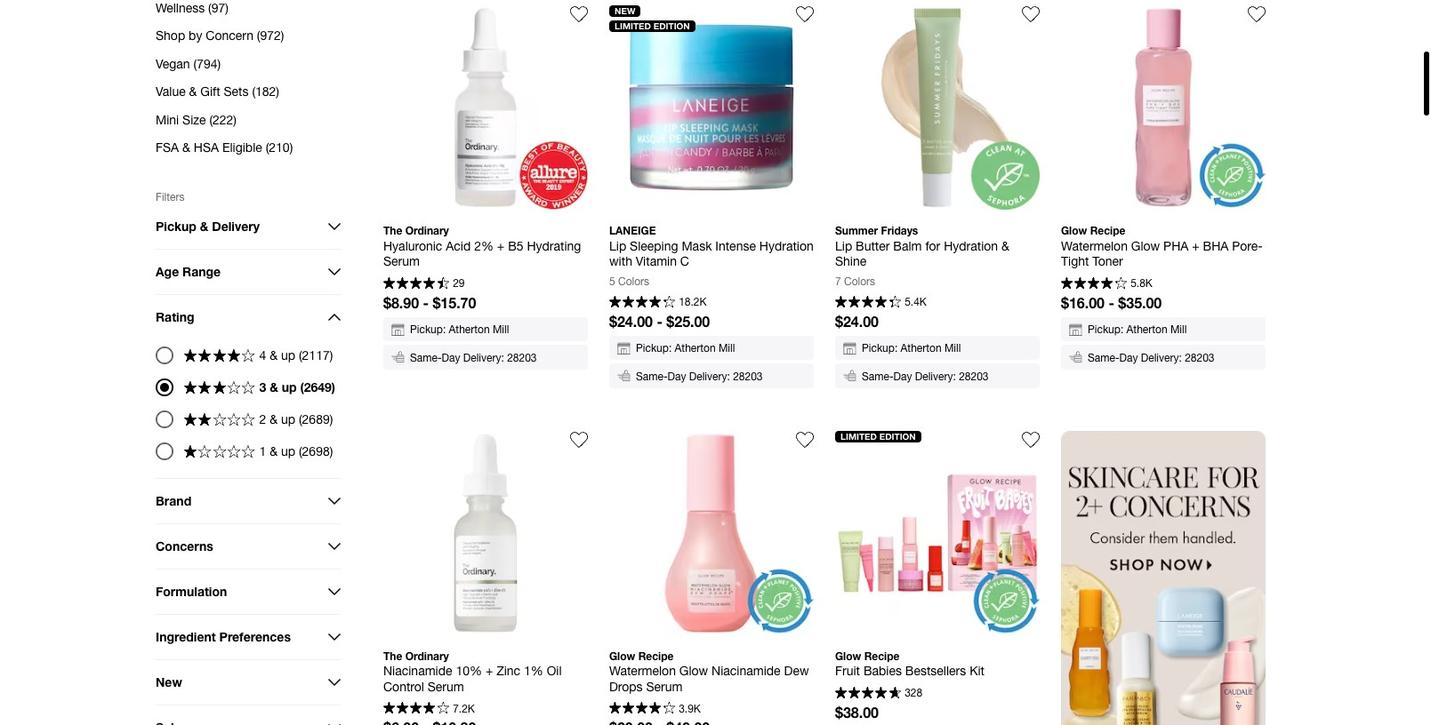 Task type: locate. For each thing, give the bounding box(es) containing it.
4.5 stars element up $24.00 - $25.00
[[609, 296, 675, 310]]

1 horizontal spatial watermelon
[[1061, 239, 1128, 253]]

colors right 7
[[844, 276, 875, 288]]

watermelon up drops
[[609, 665, 676, 679]]

niacinamide
[[383, 665, 452, 679], [712, 665, 781, 679]]

sign in to love glow recipe - fruit babies bestsellers kit image
[[1022, 431, 1040, 449]]

1 horizontal spatial +
[[497, 239, 505, 253]]

+ inside the ordinary hyaluronic acid 2% + b5 hydrating serum
[[497, 239, 505, 253]]

fsa
[[156, 141, 179, 155]]

& right pickup
[[200, 219, 208, 234]]

& left gift
[[189, 85, 197, 99]]

1 horizontal spatial $24.00
[[835, 313, 879, 330]]

& right 2
[[270, 412, 278, 427]]

(794)
[[193, 56, 221, 71]]

vitamin
[[636, 255, 677, 269]]

the up control at the bottom left of page
[[383, 650, 402, 664]]

rating
[[156, 309, 194, 324]]

1 horizontal spatial -
[[657, 313, 663, 330]]

atherton down $15.70
[[449, 324, 490, 336]]

up right 3
[[282, 379, 297, 394]]

& right 3
[[270, 379, 278, 394]]

- for $16.00
[[1109, 294, 1114, 311]]

concerns
[[156, 539, 213, 554]]

2 niacinamide from the left
[[712, 665, 781, 679]]

0 horizontal spatial -
[[423, 294, 429, 311]]

$24.00 for $24.00
[[835, 313, 879, 330]]

fruit
[[835, 665, 860, 679]]

pickup: atherton mill down $25.00
[[636, 342, 735, 355]]

4.5 stars element down drops
[[609, 703, 675, 717]]

hydrating
[[527, 239, 581, 253]]

mask
[[682, 239, 712, 253]]

& right the 1
[[270, 444, 278, 459]]

2 the from the top
[[383, 650, 402, 664]]

niacinamide up control at the bottom left of page
[[383, 665, 452, 679]]

1 horizontal spatial hydration
[[944, 239, 998, 253]]

1 & up (2698)
[[259, 444, 333, 459]]

ordinary up hyaluronic
[[405, 224, 449, 238]]

& right 4
[[270, 348, 278, 362]]

2 ordinary from the top
[[405, 650, 449, 664]]

0 horizontal spatial hydration
[[759, 239, 814, 253]]

the ordinary hyaluronic acid 2% + b5 hydrating serum
[[383, 224, 585, 269]]

1 colors from the left
[[618, 276, 649, 288]]

pickup: atherton mill down $15.70
[[410, 324, 509, 336]]

hydration right the for
[[944, 239, 998, 253]]

+ inside glow recipe watermelon glow pha + bha pore- tight toner
[[1192, 239, 1200, 253]]

up right 4
[[281, 348, 295, 362]]

1 horizontal spatial 4 stars element
[[383, 703, 449, 717]]

up right 2
[[281, 412, 295, 427]]

up for (2649)
[[282, 379, 297, 394]]

1 star element
[[184, 445, 255, 460]]

same- down $8.90 - $15.70
[[410, 352, 442, 364]]

glow left "pha" at the right top of the page
[[1131, 239, 1160, 253]]

day down $15.70
[[442, 352, 460, 364]]

glow for niacinamide
[[609, 650, 635, 664]]

glow up drops
[[609, 650, 635, 664]]

colors inside summer fridays lip butter balm for hydration & shine 7 colors
[[844, 276, 875, 288]]

1 vertical spatial 4 stars element
[[383, 703, 449, 717]]

1 vertical spatial limited
[[841, 431, 877, 442]]

dew
[[784, 665, 809, 679]]

1 horizontal spatial colors
[[844, 276, 875, 288]]

$15.70
[[433, 294, 476, 311]]

value & gift sets (182) link
[[156, 78, 341, 106]]

hsa
[[194, 141, 219, 155]]

atherton down $25.00
[[675, 342, 716, 355]]

0 vertical spatial edition
[[653, 21, 690, 31]]

4 stars element for 4 & up (2117)
[[184, 349, 255, 364]]

+ for $8.90 - $15.70
[[497, 239, 505, 253]]

- left $25.00
[[657, 313, 663, 330]]

lip up shine at the top of page
[[835, 239, 852, 253]]

mill
[[493, 324, 509, 336], [1171, 324, 1187, 336], [719, 342, 735, 355], [945, 342, 961, 355]]

concern
[[206, 28, 253, 43]]

$24.00 - $25.00
[[609, 313, 710, 330]]

1 lip from the left
[[609, 239, 626, 253]]

pha
[[1164, 239, 1189, 253]]

0 vertical spatial new
[[615, 6, 635, 16]]

watermelon
[[1061, 239, 1128, 253], [609, 665, 676, 679]]

+ left "zinc" on the bottom left
[[486, 665, 493, 679]]

recipe inside glow recipe watermelon glow pha + bha pore- tight toner
[[1090, 224, 1126, 238]]

& inside summer fridays lip butter balm for hydration & shine 7 colors
[[1002, 239, 1009, 253]]

delivery:
[[463, 352, 504, 364], [1141, 352, 1182, 364], [689, 371, 730, 383], [915, 371, 956, 383]]

7.2k reviews element
[[453, 703, 475, 716]]

- right $8.90
[[423, 294, 429, 311]]

skincare for 2+ concerns | consider them handled. shop now > image
[[1061, 431, 1266, 726]]

recipe up babies
[[864, 650, 900, 664]]

the inside the ordinary hyaluronic acid 2% + b5 hydrating serum
[[383, 224, 402, 238]]

$25.00
[[667, 313, 710, 330]]

& for 3 & up (2649)
[[270, 379, 278, 394]]

formulation button
[[156, 570, 341, 614]]

0 horizontal spatial +
[[486, 665, 493, 679]]

ordinary up control at the bottom left of page
[[405, 650, 449, 664]]

same- down $16.00 - $35.00
[[1088, 352, 1120, 364]]

4 stars element
[[184, 349, 255, 364], [383, 703, 449, 717]]

1 horizontal spatial new
[[615, 6, 635, 16]]

(222)
[[209, 113, 237, 127]]

+ for $16.00 - $35.00
[[1192, 239, 1200, 253]]

pickup: down $8.90 - $15.70
[[410, 324, 446, 336]]

4 stars element down control at the bottom left of page
[[383, 703, 449, 717]]

2 lip from the left
[[835, 239, 852, 253]]

new down ingredient
[[156, 675, 182, 690]]

18.2k reviews element
[[679, 296, 707, 309]]

value & gift sets (182)
[[156, 85, 279, 99]]

29 reviews element
[[453, 278, 465, 290]]

the ordinary niacinamide 10% + zinc 1% oil control serum
[[383, 650, 565, 695]]

serum inside "glow recipe watermelon glow niacinamide dew drops serum"
[[646, 680, 683, 695]]

niacinamide inside the ordinary niacinamide 10% + zinc 1% oil control serum
[[383, 665, 452, 679]]

sign in to love summer fridays - lip butter balm for hydration & shine image
[[1022, 6, 1040, 23]]

sign in to love glow recipe - watermelon glow niacinamide dew drops serum image
[[796, 431, 814, 449]]

up right the 1
[[281, 444, 295, 459]]

b5
[[508, 239, 523, 253]]

1 vertical spatial edition
[[879, 431, 916, 442]]

ordinary inside the ordinary niacinamide 10% + zinc 1% oil control serum
[[405, 650, 449, 664]]

1 niacinamide from the left
[[383, 665, 452, 679]]

0 vertical spatial 4 stars element
[[184, 349, 255, 364]]

limited inside new limited edition
[[615, 21, 651, 31]]

serum down hyaluronic
[[383, 255, 420, 269]]

0 horizontal spatial niacinamide
[[383, 665, 452, 679]]

colors right 5
[[618, 276, 649, 288]]

2 colors from the left
[[844, 276, 875, 288]]

mini size (222) link
[[156, 106, 341, 134]]

& inside dropdown button
[[200, 219, 208, 234]]

edition
[[653, 21, 690, 31], [879, 431, 916, 442]]

wellness
[[156, 0, 205, 15]]

4.5 stars element up $16.00
[[1061, 277, 1127, 292]]

range
[[182, 264, 221, 279]]

+ left b5 on the left top
[[497, 239, 505, 253]]

colors inside the 'laneige lip sleeping mask intense hydration with vitamin c 5 colors'
[[618, 276, 649, 288]]

vegan (794) link
[[156, 50, 341, 78]]

the inside the ordinary niacinamide 10% + zinc 1% oil control serum
[[383, 650, 402, 664]]

1 vertical spatial new
[[156, 675, 182, 690]]

hydration right intense
[[759, 239, 814, 253]]

4 stars element up 3 stars "element" in the bottom of the page
[[184, 349, 255, 364]]

watermelon inside "glow recipe watermelon glow niacinamide dew drops serum"
[[609, 665, 676, 679]]

ingredient
[[156, 630, 216, 645]]

brand button
[[156, 479, 341, 523]]

0 horizontal spatial watermelon
[[609, 665, 676, 679]]

zinc
[[496, 665, 520, 679]]

0 horizontal spatial colors
[[618, 276, 649, 288]]

vegan (794)
[[156, 56, 221, 71]]

2 $24.00 from the left
[[835, 313, 879, 330]]

1 $24.00 from the left
[[609, 313, 653, 330]]

the ordinary - hyaluronic acid 2% + b5 hydrating serum image
[[383, 6, 588, 210]]

0 horizontal spatial recipe
[[638, 650, 674, 664]]

2 horizontal spatial -
[[1109, 294, 1114, 311]]

2 hydration from the left
[[944, 239, 998, 253]]

balm
[[893, 239, 922, 253]]

(2698)
[[299, 444, 333, 459]]

atherton down 5.4k reviews element
[[901, 342, 942, 355]]

- right $16.00
[[1109, 294, 1114, 311]]

(2649)
[[300, 379, 335, 394]]

2 horizontal spatial serum
[[646, 680, 683, 695]]

oil
[[547, 665, 562, 679]]

0 horizontal spatial $24.00
[[609, 313, 653, 330]]

2 horizontal spatial +
[[1192, 239, 1200, 253]]

1 vertical spatial the
[[383, 650, 402, 664]]

1 horizontal spatial niacinamide
[[712, 665, 781, 679]]

atherton down $35.00
[[1127, 324, 1168, 336]]

1 vertical spatial ordinary
[[405, 650, 449, 664]]

pickup:
[[410, 324, 446, 336], [1088, 324, 1124, 336], [636, 342, 672, 355], [862, 342, 898, 355]]

0 horizontal spatial limited
[[615, 21, 651, 31]]

colors for sleeping
[[618, 276, 649, 288]]

1 horizontal spatial limited
[[841, 431, 877, 442]]

$24.00 down 5
[[609, 313, 653, 330]]

limited right sign in to love glow recipe - watermelon glow niacinamide dew drops serum icon
[[841, 431, 877, 442]]

& for fsa & hsa eligible (210)
[[182, 141, 190, 155]]

the for niacinamide
[[383, 650, 402, 664]]

pickup: down $24.00 - $25.00
[[636, 342, 672, 355]]

& for 1 & up (2698)
[[270, 444, 278, 459]]

pickup: up limited edition
[[862, 342, 898, 355]]

1 hydration from the left
[[759, 239, 814, 253]]

the
[[383, 224, 402, 238], [383, 650, 402, 664]]

$24.00
[[609, 313, 653, 330], [835, 313, 879, 330]]

4.5 stars element down 7
[[835, 296, 901, 310]]

delivery: down $15.70
[[463, 352, 504, 364]]

ordinary inside the ordinary hyaluronic acid 2% + b5 hydrating serum
[[405, 224, 449, 238]]

bestsellers
[[905, 665, 966, 679]]

0 horizontal spatial new
[[156, 675, 182, 690]]

0 vertical spatial ordinary
[[405, 224, 449, 238]]

concerns button
[[156, 524, 341, 569]]

limited right sign in to love the ordinary - hyaluronic acid 2% + b5 hydrating serum icon
[[615, 21, 651, 31]]

glow up fruit
[[835, 650, 861, 664]]

watermelon inside glow recipe watermelon glow pha + bha pore- tight toner
[[1061, 239, 1128, 253]]

4.5 stars element up $38.00
[[835, 688, 901, 702]]

lip up with
[[609, 239, 626, 253]]

new inside new limited edition
[[615, 6, 635, 16]]

(182)
[[252, 85, 279, 99]]

recipe inside glow recipe fruit babies bestsellers kit
[[864, 650, 900, 664]]

up for (2689)
[[281, 412, 295, 427]]

2%
[[474, 239, 494, 253]]

glow recipe - fruit babies bestsellers kit image
[[835, 431, 1040, 636]]

0 horizontal spatial lip
[[609, 239, 626, 253]]

hydration
[[759, 239, 814, 253], [944, 239, 998, 253]]

new for new
[[156, 675, 182, 690]]

serum up 3.9k reviews element
[[646, 680, 683, 695]]

new inside button
[[156, 675, 182, 690]]

1 horizontal spatial recipe
[[864, 650, 900, 664]]

watermelon up toner at the right
[[1061, 239, 1128, 253]]

limited edition
[[841, 431, 916, 442]]

& right the for
[[1002, 239, 1009, 253]]

niacinamide left the dew
[[712, 665, 781, 679]]

0 horizontal spatial edition
[[653, 21, 690, 31]]

0 horizontal spatial serum
[[383, 255, 420, 269]]

lip
[[609, 239, 626, 253], [835, 239, 852, 253]]

2 horizontal spatial recipe
[[1090, 224, 1126, 238]]

0 horizontal spatial 4 stars element
[[184, 349, 255, 364]]

new limited edition
[[615, 6, 690, 31]]

same-day delivery: 28203 down $15.70
[[410, 352, 537, 364]]

edition inside new limited edition
[[653, 21, 690, 31]]

new
[[615, 6, 635, 16], [156, 675, 182, 690]]

$24.00 down 7
[[835, 313, 879, 330]]

pickup: atherton mill down 5.4k reviews element
[[862, 342, 961, 355]]

4.5 stars element
[[383, 277, 449, 292], [1061, 277, 1127, 292], [609, 296, 675, 310], [835, 296, 901, 310], [835, 688, 901, 702], [609, 703, 675, 717]]

shop by concern (972) link
[[156, 22, 341, 50]]

control
[[383, 680, 424, 695]]

size
[[182, 113, 206, 127]]

10%
[[456, 665, 482, 679]]

1 horizontal spatial serum
[[428, 680, 464, 695]]

1 vertical spatial watermelon
[[609, 665, 676, 679]]

recipe up drops
[[638, 650, 674, 664]]

0 vertical spatial limited
[[615, 21, 651, 31]]

glow
[[1061, 224, 1087, 238], [1131, 239, 1160, 253], [609, 650, 635, 664], [835, 650, 861, 664], [679, 665, 708, 679]]

$8.90 - $15.70
[[383, 294, 476, 311]]

+ right "pha" at the right top of the page
[[1192, 239, 1200, 253]]

new right sign in to love the ordinary - hyaluronic acid 2% + b5 hydrating serum icon
[[615, 6, 635, 16]]

the up hyaluronic
[[383, 224, 402, 238]]

c
[[680, 255, 689, 269]]

sets
[[224, 85, 249, 99]]

recipe up toner at the right
[[1090, 224, 1126, 238]]

1 horizontal spatial lip
[[835, 239, 852, 253]]

& right fsa
[[182, 141, 190, 155]]

glow up tight
[[1061, 224, 1087, 238]]

recipe inside "glow recipe watermelon glow niacinamide dew drops serum"
[[638, 650, 674, 664]]

$38.00
[[835, 704, 879, 721]]

wellness (97)
[[156, 0, 229, 15]]

0 vertical spatial watermelon
[[1061, 239, 1128, 253]]

delivery: down $35.00
[[1141, 352, 1182, 364]]

glow inside glow recipe fruit babies bestsellers kit
[[835, 650, 861, 664]]

4.5 stars element up $8.90 - $15.70
[[383, 277, 449, 292]]

glow for pha
[[1061, 224, 1087, 238]]

serum down 10%
[[428, 680, 464, 695]]

colors
[[618, 276, 649, 288], [844, 276, 875, 288]]

1 ordinary from the top
[[405, 224, 449, 238]]

same-day delivery: 28203 down $25.00
[[636, 371, 763, 383]]

same-day delivery: 28203 down 5.4k
[[862, 371, 989, 383]]

day
[[442, 352, 460, 364], [1119, 352, 1138, 364], [668, 371, 686, 383], [894, 371, 912, 383]]

5.4k reviews element
[[905, 296, 927, 309]]

delivery: down 5.4k
[[915, 371, 956, 383]]

1 the from the top
[[383, 224, 402, 238]]

same-day delivery: 28203
[[410, 352, 537, 364], [1088, 352, 1215, 364], [636, 371, 763, 383], [862, 371, 989, 383]]

3.9k reviews element
[[679, 703, 701, 716]]

colors for lip
[[844, 276, 875, 288]]

up for (2698)
[[281, 444, 295, 459]]

value
[[156, 85, 186, 99]]

recipe for $38.00
[[864, 650, 900, 664]]

atherton
[[449, 324, 490, 336], [1127, 324, 1168, 336], [675, 342, 716, 355], [901, 342, 942, 355]]

&
[[189, 85, 197, 99], [182, 141, 190, 155], [200, 219, 208, 234], [1002, 239, 1009, 253], [270, 348, 278, 362], [270, 379, 278, 394], [270, 412, 278, 427], [270, 444, 278, 459]]

day down $35.00
[[1119, 352, 1138, 364]]

ordinary for hyaluronic
[[405, 224, 449, 238]]

laneige
[[609, 224, 656, 238]]

0 vertical spatial the
[[383, 224, 402, 238]]



Task type: vqa. For each thing, say whether or not it's contained in the screenshot.
Devgan
no



Task type: describe. For each thing, give the bounding box(es) containing it.
(2117)
[[299, 348, 333, 362]]

glow for bestsellers
[[835, 650, 861, 664]]

ingredient preferences button
[[156, 615, 341, 660]]

the for hyaluronic
[[383, 224, 402, 238]]

3 & up (2649)
[[259, 379, 335, 394]]

2
[[259, 412, 266, 427]]

lip inside summer fridays lip butter balm for hydration & shine 7 colors
[[835, 239, 852, 253]]

glow up 3.9k reviews element
[[679, 665, 708, 679]]

4 & up (2117)
[[259, 348, 333, 362]]

pickup: down $16.00 - $35.00
[[1088, 324, 1124, 336]]

sign in to love laneige - lip sleeping mask intense hydration with vitamin c image
[[796, 6, 814, 23]]

mini size (222)
[[156, 113, 237, 127]]

tight
[[1061, 255, 1089, 269]]

2 & up (2689)
[[259, 412, 333, 427]]

babies
[[864, 665, 902, 679]]

pickup & delivery
[[156, 219, 260, 234]]

same- up limited edition
[[862, 371, 894, 383]]

glow recipe - watermelon glow niacinamide dew drops serum image
[[609, 431, 814, 636]]

328
[[905, 688, 923, 700]]

age range
[[156, 264, 221, 279]]

(972)
[[257, 28, 284, 43]]

fsa & hsa eligible (210)
[[156, 141, 293, 155]]

fridays
[[881, 224, 918, 238]]

glow recipe watermelon glow pha + bha pore- tight toner
[[1061, 224, 1263, 269]]

glow recipe watermelon glow niacinamide dew drops serum
[[609, 650, 813, 695]]

preferences
[[219, 630, 291, 645]]

glow recipe - watermelon glow pha + bha pore-tight toner image
[[1061, 6, 1266, 210]]

fsa & hsa eligible (210) link
[[156, 134, 341, 162]]

2 stars element
[[184, 413, 255, 428]]

age range button
[[156, 250, 341, 294]]

laneige - lip sleeping mask intense hydration with vitamin c image
[[609, 6, 814, 210]]

hyaluronic
[[383, 239, 442, 253]]

- for $24.00
[[657, 313, 663, 330]]

intense
[[715, 239, 756, 253]]

5.4k
[[905, 296, 927, 309]]

ordinary for niacinamide
[[405, 650, 449, 664]]

(210)
[[266, 141, 293, 155]]

& for 2 & up (2689)
[[270, 412, 278, 427]]

eligible
[[222, 141, 262, 155]]

age
[[156, 264, 179, 279]]

vegan
[[156, 56, 190, 71]]

delivery
[[212, 219, 260, 234]]

rating button
[[156, 295, 341, 339]]

+ inside the ordinary niacinamide 10% + zinc 1% oil control serum
[[486, 665, 493, 679]]

4 stars element for 7.2k
[[383, 703, 449, 717]]

gift
[[200, 85, 220, 99]]

bha
[[1203, 239, 1229, 253]]

hydration inside summer fridays lip butter balm for hydration & shine 7 colors
[[944, 239, 998, 253]]

- for $8.90
[[423, 294, 429, 311]]

(97)
[[208, 0, 229, 15]]

new button
[[156, 660, 341, 705]]

serum inside the ordinary hyaluronic acid 2% + b5 hydrating serum
[[383, 255, 420, 269]]

wellness (97) link
[[156, 0, 341, 22]]

pickup & delivery button
[[156, 204, 341, 249]]

hydration inside the 'laneige lip sleeping mask intense hydration with vitamin c 5 colors'
[[759, 239, 814, 253]]

mini
[[156, 113, 179, 127]]

same-day delivery: 28203 down $35.00
[[1088, 352, 1215, 364]]

1%
[[524, 665, 543, 679]]

summer
[[835, 224, 878, 238]]

kit
[[970, 665, 985, 679]]

& for pickup & delivery
[[200, 219, 208, 234]]

328 reviews element
[[905, 688, 923, 700]]

$8.90
[[383, 294, 419, 311]]

for
[[925, 239, 940, 253]]

& for value & gift sets (182)
[[189, 85, 197, 99]]

4.5 stars element for watermelon glow pha + bha pore- tight toner
[[1061, 277, 1127, 292]]

4.5 stars element for watermelon glow niacinamide dew drops serum
[[609, 703, 675, 717]]

laneige lip sleeping mask intense hydration with vitamin c 5 colors
[[609, 224, 817, 288]]

pickup: atherton mill down $35.00
[[1088, 324, 1187, 336]]

niacinamide inside "glow recipe watermelon glow niacinamide dew drops serum"
[[712, 665, 781, 679]]

3 stars element
[[184, 381, 255, 396]]

$35.00
[[1118, 294, 1162, 311]]

toner
[[1093, 255, 1123, 269]]

formulation
[[156, 584, 227, 599]]

summer fridays - lip butter balm for hydration & shine image
[[835, 6, 1040, 210]]

delivery: down $25.00
[[689, 371, 730, 383]]

butter
[[856, 239, 890, 253]]

$24.00 for $24.00 - $25.00
[[609, 313, 653, 330]]

watermelon for niacinamide
[[609, 665, 676, 679]]

filters
[[156, 191, 185, 203]]

glow recipe fruit babies bestsellers kit
[[835, 650, 985, 679]]

up for (2117)
[[281, 348, 295, 362]]

watermelon for pha
[[1061, 239, 1128, 253]]

day up limited edition
[[894, 371, 912, 383]]

recipe for $16.00 - $35.00
[[1090, 224, 1126, 238]]

day down $25.00
[[668, 371, 686, 383]]

shop
[[156, 28, 185, 43]]

7
[[835, 276, 841, 288]]

4
[[259, 348, 266, 362]]

lip inside the 'laneige lip sleeping mask intense hydration with vitamin c 5 colors'
[[609, 239, 626, 253]]

serum inside the ordinary niacinamide 10% + zinc 1% oil control serum
[[428, 680, 464, 695]]

sign in to love the ordinary - niacinamide 10% + zinc 1% oil control serum image
[[570, 431, 588, 449]]

5.8k reviews element
[[1131, 278, 1153, 290]]

7.2k
[[453, 703, 475, 716]]

sign in to love glow recipe - watermelon glow pha + bha pore-tight toner image
[[1248, 6, 1266, 23]]

brand
[[156, 493, 191, 509]]

$16.00 - $35.00
[[1061, 294, 1162, 311]]

1
[[259, 444, 266, 459]]

3
[[259, 379, 266, 394]]

sign in to love the ordinary - hyaluronic acid 2% + b5 hydrating serum image
[[570, 6, 588, 23]]

& for 4 & up (2117)
[[270, 348, 278, 362]]

4.5 stars element for fruit babies bestsellers kit
[[835, 688, 901, 702]]

1 horizontal spatial edition
[[879, 431, 916, 442]]

(2689)
[[299, 412, 333, 427]]

pore-
[[1232, 239, 1263, 253]]

shop by concern (972)
[[156, 28, 284, 43]]

5.8k
[[1131, 278, 1153, 290]]

the ordinary - niacinamide 10% + zinc 1% oil control serum image
[[383, 431, 588, 636]]

with
[[609, 255, 632, 269]]

5
[[609, 276, 615, 288]]

same- down $24.00 - $25.00
[[636, 371, 668, 383]]

acid
[[446, 239, 471, 253]]

by
[[189, 28, 202, 43]]

4.5 stars element for hyaluronic acid 2% + b5 hydrating serum
[[383, 277, 449, 292]]

29
[[453, 278, 465, 290]]

$16.00
[[1061, 294, 1105, 311]]

summer fridays lip butter balm for hydration & shine 7 colors
[[835, 224, 1013, 288]]

new for new limited edition
[[615, 6, 635, 16]]



